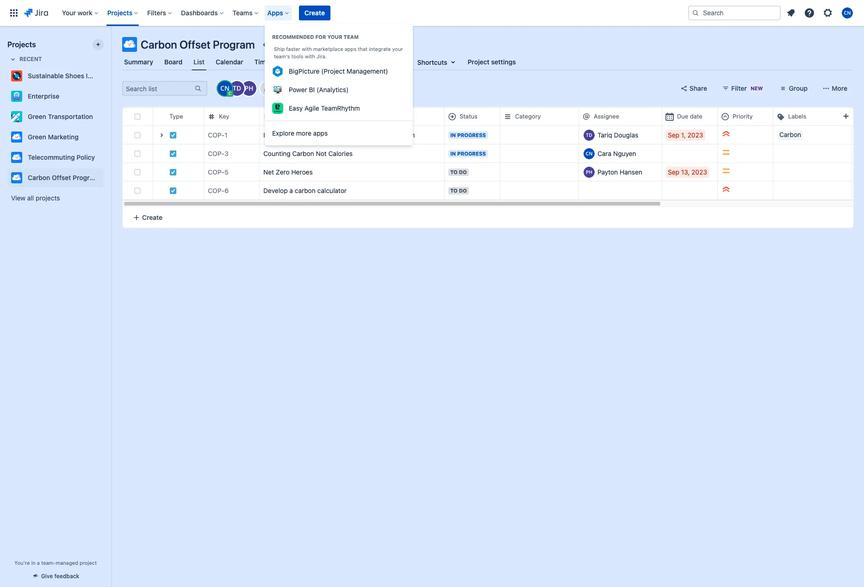 Task type: vqa. For each thing, say whether or not it's contained in the screenshot.
Pages
yes



Task type: locate. For each thing, give the bounding box(es) containing it.
Search list text field
[[123, 82, 194, 95]]

search image
[[692, 9, 700, 17]]

reports
[[382, 58, 406, 66]]

explore
[[272, 129, 294, 137]]

carbon
[[348, 131, 369, 139], [295, 186, 316, 194]]

0 horizontal spatial your
[[327, 34, 342, 40]]

1 vertical spatial task image
[[169, 168, 177, 176]]

0 vertical spatial do
[[459, 169, 467, 175]]

type
[[169, 113, 183, 120]]

group
[[265, 24, 413, 120]]

add to starred image down the sidebar navigation icon
[[101, 70, 112, 81]]

apps right more
[[313, 129, 328, 137]]

new
[[751, 85, 763, 91]]

you're in a team-managed project
[[14, 560, 97, 566]]

cell inside row
[[153, 126, 204, 144]]

1 vertical spatial green
[[28, 133, 46, 141]]

0 horizontal spatial program
[[73, 174, 99, 181]]

project
[[80, 560, 97, 566]]

a right explore
[[297, 131, 300, 139]]

give feedback button
[[26, 568, 85, 584]]

carbon offset program up list
[[141, 38, 255, 51]]

your
[[327, 34, 342, 40], [392, 46, 403, 52]]

payton hansen
[[598, 168, 643, 176]]

1 horizontal spatial your
[[392, 46, 403, 52]]

task image for cop-6
[[169, 187, 177, 194]]

cop- down cop-3 link on the top left of the page
[[208, 168, 225, 176]]

task image for cop-3
[[169, 150, 177, 157]]

1 vertical spatial your
[[392, 46, 403, 52]]

bi
[[309, 86, 315, 94]]

explore more apps link
[[265, 124, 413, 143]]

view all projects link
[[7, 190, 104, 206]]

summary inside row
[[275, 113, 301, 120]]

0 vertical spatial create
[[305, 9, 325, 17]]

4 row from the top
[[123, 162, 864, 181]]

a right develop at left top
[[290, 186, 293, 194]]

1 vertical spatial with
[[305, 53, 315, 59]]

0 vertical spatial offset
[[180, 38, 211, 51]]

2 vertical spatial task image
[[169, 187, 177, 194]]

4 cop- from the top
[[208, 186, 225, 194]]

0 vertical spatial carbon
[[348, 131, 369, 139]]

green for green transportation
[[28, 112, 46, 120]]

1 vertical spatial create button
[[123, 207, 854, 228]]

0 horizontal spatial carbon offset program
[[28, 174, 99, 181]]

agile
[[305, 104, 319, 112]]

banner
[[0, 0, 864, 26]]

1 vertical spatial projects
[[7, 40, 36, 49]]

2 progress from the top
[[457, 150, 486, 156]]

2 to from the top
[[450, 187, 458, 193]]

apps
[[267, 9, 283, 17]]

program down policy
[[73, 174, 99, 181]]

0 horizontal spatial create
[[142, 213, 163, 221]]

5 add to starred image from the top
[[101, 172, 112, 183]]

0 vertical spatial task image
[[169, 150, 177, 157]]

create
[[305, 9, 325, 17], [142, 213, 163, 221]]

1 vertical spatial progress
[[457, 150, 486, 156]]

easy agile teamrhythm link
[[265, 99, 413, 118]]

1 row from the top
[[123, 107, 864, 126]]

row containing carbon
[[123, 125, 864, 144]]

add to starred image for carbon offset program
[[101, 172, 112, 183]]

add to starred image
[[101, 70, 112, 81], [101, 91, 112, 102], [101, 111, 112, 122], [101, 131, 112, 143], [101, 172, 112, 183]]

2 in progress from the top
[[450, 150, 486, 156]]

0 vertical spatial apps
[[345, 46, 357, 52]]

2 do from the top
[[459, 187, 467, 193]]

carbon offset program down telecommuting policy
[[28, 174, 99, 181]]

1 do from the top
[[459, 169, 467, 175]]

in
[[31, 560, 36, 566]]

group containing bigpicture (project management)
[[265, 24, 413, 120]]

add people image
[[262, 83, 273, 94]]

row
[[123, 107, 864, 126], [123, 125, 864, 144], [123, 144, 864, 163], [123, 162, 864, 181], [123, 181, 864, 200]]

add to starred image down "initiative"
[[101, 91, 112, 102]]

1 to from the top
[[450, 169, 458, 175]]

add to starred image up add to starred image
[[101, 131, 112, 143]]

1 vertical spatial summary
[[275, 113, 301, 120]]

0 vertical spatial in progress
[[450, 132, 486, 138]]

add to starred image
[[101, 152, 112, 163]]

summary link
[[122, 54, 155, 70]]

1 horizontal spatial create
[[305, 9, 325, 17]]

0 vertical spatial to do
[[450, 169, 467, 175]]

category
[[515, 113, 541, 120]]

1 horizontal spatial apps
[[345, 46, 357, 52]]

due
[[677, 113, 689, 120]]

cara
[[598, 149, 612, 157]]

board link
[[162, 54, 184, 70]]

2 add to starred image from the top
[[101, 91, 112, 102]]

1 vertical spatial create
[[142, 213, 163, 221]]

sidebar navigation image
[[101, 37, 121, 56]]

3 task image from the top
[[169, 187, 177, 194]]

cop- for 3
[[208, 149, 225, 157]]

date
[[690, 113, 703, 120]]

task image
[[169, 150, 177, 157], [169, 168, 177, 176], [169, 187, 177, 194]]

green down enterprise
[[28, 112, 46, 120]]

1 vertical spatial to
[[450, 187, 458, 193]]

jira image
[[24, 7, 48, 19], [24, 7, 48, 19]]

3 row from the top
[[123, 144, 864, 163]]

green up telecommuting in the top of the page
[[28, 133, 46, 141]]

primary element
[[6, 0, 688, 26]]

cell
[[153, 126, 204, 144]]

do for net zero heroes
[[459, 169, 467, 175]]

offset
[[370, 131, 388, 139]]

1 vertical spatial to do
[[450, 187, 467, 193]]

apps down team
[[345, 46, 357, 52]]

project settings
[[468, 58, 516, 66]]

carbon down heroes
[[295, 186, 316, 194]]

set background color image
[[260, 39, 272, 50]]

offset up list
[[180, 38, 211, 51]]

net
[[263, 168, 274, 176]]

projects inside dropdown button
[[107, 9, 132, 17]]

1 vertical spatial in
[[450, 150, 456, 156]]

1 horizontal spatial summary
[[275, 113, 301, 120]]

cara nguyen image
[[218, 81, 232, 96]]

offset down telecommuting policy
[[52, 174, 71, 181]]

0 vertical spatial a
[[297, 131, 300, 139]]

easy
[[289, 104, 303, 112]]

view
[[11, 194, 26, 202]]

0 horizontal spatial offset
[[52, 174, 71, 181]]

apps inside 'ship faster with marketplace apps that integrate your team's tools with jira.'
[[345, 46, 357, 52]]

you're
[[14, 560, 30, 566]]

cop- for 1
[[208, 131, 225, 139]]

summary up search list text box
[[124, 58, 153, 66]]

0 vertical spatial carbon offset program
[[141, 38, 255, 51]]

calendar
[[216, 58, 243, 66]]

notifications image
[[786, 7, 797, 19]]

team's
[[274, 53, 290, 59]]

cop-5 link
[[208, 167, 229, 177]]

2 to do from the top
[[450, 187, 467, 193]]

give feedback
[[41, 573, 79, 580]]

collapse recent projects image
[[7, 54, 19, 65]]

3 add to starred image from the top
[[101, 111, 112, 122]]

tab list containing list
[[117, 54, 859, 70]]

tools
[[292, 53, 303, 59]]

projects
[[36, 194, 60, 202]]

1 vertical spatial carbon
[[295, 186, 316, 194]]

more
[[296, 129, 312, 137]]

1 cop- from the top
[[208, 131, 225, 139]]

develop a carbon calculator
[[263, 186, 347, 194]]

0 vertical spatial progress
[[457, 132, 486, 138]]

0 vertical spatial program
[[213, 38, 255, 51]]

tab list
[[117, 54, 859, 70]]

0 vertical spatial with
[[302, 46, 312, 52]]

0 vertical spatial to
[[450, 169, 458, 175]]

1 in from the top
[[450, 132, 456, 138]]

timeline link
[[253, 54, 282, 70]]

telecommuting policy link
[[7, 148, 100, 167]]

progress for implement a company-wide carbon offset program
[[457, 132, 486, 138]]

hansen
[[620, 168, 643, 176]]

5 row from the top
[[123, 181, 864, 200]]

1 horizontal spatial a
[[290, 186, 293, 194]]

net zero heroes
[[263, 168, 313, 176]]

more button
[[817, 81, 853, 96]]

carbon offset program
[[141, 38, 255, 51], [28, 174, 99, 181]]

power
[[289, 86, 307, 94]]

do
[[459, 169, 467, 175], [459, 187, 467, 193]]

your up the "reports"
[[392, 46, 403, 52]]

cop-1
[[208, 131, 228, 139]]

4 add to starred image from the top
[[101, 131, 112, 143]]

row containing type
[[123, 107, 864, 126]]

in for counting carbon not calories
[[450, 150, 456, 156]]

2 in from the top
[[450, 150, 456, 156]]

marketing
[[48, 133, 79, 141]]

carbon
[[141, 38, 177, 51], [780, 130, 801, 138], [292, 149, 314, 157], [28, 174, 50, 181]]

1 vertical spatial in progress
[[450, 150, 486, 156]]

cop- down "cop-5" link
[[208, 186, 225, 194]]

cara nguyen
[[598, 149, 636, 157]]

1 to do from the top
[[450, 169, 467, 175]]

0 vertical spatial your
[[327, 34, 342, 40]]

develop
[[263, 186, 288, 194]]

powerbi logo image
[[272, 84, 283, 95]]

management)
[[347, 67, 388, 75]]

0 horizontal spatial carbon
[[295, 186, 316, 194]]

0 vertical spatial projects
[[107, 9, 132, 17]]

0 horizontal spatial a
[[37, 560, 40, 566]]

3 cop- from the top
[[208, 168, 225, 176]]

tariq douglas image
[[230, 81, 244, 96]]

1 vertical spatial apps
[[313, 129, 328, 137]]

marketplace
[[313, 46, 343, 52]]

row containing cop-5
[[123, 162, 864, 181]]

team
[[344, 34, 359, 40]]

carbon right wide
[[348, 131, 369, 139]]

cop- down 'cop-1' link on the left top of page
[[208, 149, 225, 157]]

0 horizontal spatial summary
[[124, 58, 153, 66]]

2 green from the top
[[28, 133, 46, 141]]

a right in
[[37, 560, 40, 566]]

add to starred image for sustainable shoes initiative
[[101, 70, 112, 81]]

shoes
[[65, 72, 84, 80]]

1 vertical spatial do
[[459, 187, 467, 193]]

with left jira.
[[305, 53, 315, 59]]

0 vertical spatial green
[[28, 112, 46, 120]]

1 vertical spatial carbon offset program
[[28, 174, 99, 181]]

1 task image from the top
[[169, 150, 177, 157]]

projects button
[[105, 6, 142, 20]]

1 add to starred image from the top
[[101, 70, 112, 81]]

1 vertical spatial a
[[290, 186, 293, 194]]

1 horizontal spatial projects
[[107, 9, 132, 17]]

green transportation
[[28, 112, 93, 120]]

create button inside primary element
[[299, 6, 331, 20]]

labels
[[788, 113, 807, 120]]

0 vertical spatial in
[[450, 132, 456, 138]]

in progress for implement a company-wide carbon offset program
[[450, 132, 486, 138]]

1 in progress from the top
[[450, 132, 486, 138]]

a for company-
[[297, 131, 300, 139]]

table
[[123, 107, 864, 207]]

program up 'calendar'
[[213, 38, 255, 51]]

2 cop- from the top
[[208, 149, 225, 157]]

easy agile teamrhythm
[[289, 104, 360, 112]]

in progress
[[450, 132, 486, 138], [450, 150, 486, 156]]

green marketing link
[[7, 128, 100, 146]]

transportation
[[48, 112, 93, 120]]

add to starred image down add to starred image
[[101, 172, 112, 183]]

cop-1 link
[[208, 130, 228, 140]]

1 vertical spatial offset
[[52, 174, 71, 181]]

projects up recent
[[7, 40, 36, 49]]

to
[[450, 169, 458, 175], [450, 187, 458, 193]]

1 green from the top
[[28, 112, 46, 120]]

2 horizontal spatial a
[[297, 131, 300, 139]]

program
[[390, 131, 415, 139]]

for
[[315, 34, 326, 40]]

2 vertical spatial a
[[37, 560, 40, 566]]

1
[[225, 131, 228, 139]]

row containing cop-6
[[123, 181, 864, 200]]

your up marketplace
[[327, 34, 342, 40]]

with up tools
[[302, 46, 312, 52]]

green
[[28, 112, 46, 120], [28, 133, 46, 141]]

add to starred image right transportation
[[101, 111, 112, 122]]

cop-6 link
[[208, 186, 229, 195]]

summary down easy on the left top of page
[[275, 113, 301, 120]]

2 task image from the top
[[169, 168, 177, 176]]

your
[[62, 9, 76, 17]]

1 progress from the top
[[457, 132, 486, 138]]

projects up the sidebar navigation icon
[[107, 9, 132, 17]]

filter new
[[732, 84, 763, 92]]

0 vertical spatial create button
[[299, 6, 331, 20]]

settings image
[[823, 7, 834, 19]]

1 horizontal spatial carbon
[[348, 131, 369, 139]]

in
[[450, 132, 456, 138], [450, 150, 456, 156]]

cop- up 'cop-3'
[[208, 131, 225, 139]]

timeline
[[254, 58, 280, 66]]

teams button
[[230, 6, 262, 20]]

2 row from the top
[[123, 125, 864, 144]]



Task type: describe. For each thing, give the bounding box(es) containing it.
view all projects
[[11, 194, 60, 202]]

calendar link
[[214, 54, 245, 70]]

due date
[[677, 113, 703, 120]]

row containing cop-3
[[123, 144, 864, 163]]

carbon up board
[[141, 38, 177, 51]]

recommended for your team
[[272, 34, 359, 40]]

in progress for counting carbon not calories
[[450, 150, 486, 156]]

cop- for 5
[[208, 168, 225, 176]]

board
[[164, 58, 182, 66]]

dashboards
[[181, 9, 218, 17]]

dashboards button
[[178, 6, 227, 20]]

project settings link
[[466, 54, 518, 70]]

your inside 'ship faster with marketplace apps that integrate your team's tools with jira.'
[[392, 46, 403, 52]]

group button
[[774, 81, 813, 96]]

managed
[[56, 560, 78, 566]]

jira.
[[317, 53, 327, 59]]

in for implement a company-wide carbon offset program
[[450, 132, 456, 138]]

add to starred image for green marketing
[[101, 131, 112, 143]]

your profile and settings image
[[842, 7, 853, 19]]

forms
[[291, 58, 311, 66]]

cop-3 link
[[208, 149, 229, 158]]

project
[[468, 58, 490, 66]]

filters button
[[145, 6, 175, 20]]

wide
[[332, 131, 346, 139]]

0 horizontal spatial projects
[[7, 40, 36, 49]]

power bi (analytics)
[[289, 86, 349, 94]]

your work
[[62, 9, 92, 17]]

banner containing your work
[[0, 0, 864, 26]]

6
[[225, 186, 229, 194]]

to for develop a carbon calculator
[[450, 187, 458, 193]]

a for carbon
[[290, 186, 293, 194]]

pages
[[322, 58, 341, 66]]

list link
[[192, 54, 207, 70]]

initiative
[[86, 72, 112, 80]]

tariq douglas
[[598, 131, 639, 139]]

carbon down labels
[[780, 130, 801, 138]]

work
[[78, 9, 92, 17]]

tariq
[[598, 131, 612, 139]]

more
[[832, 84, 848, 92]]

telecommuting
[[28, 153, 75, 161]]

1 horizontal spatial offset
[[180, 38, 211, 51]]

0 horizontal spatial apps
[[313, 129, 328, 137]]

calories
[[328, 149, 353, 157]]

heroes
[[291, 168, 313, 176]]

cop-3
[[208, 149, 229, 157]]

zero
[[276, 168, 290, 176]]

calculator
[[317, 186, 347, 194]]

task image
[[169, 131, 177, 139]]

teams
[[233, 9, 253, 17]]

do for develop a carbon calculator
[[459, 187, 467, 193]]

nguyen
[[613, 149, 636, 157]]

power bi (analytics) link
[[265, 81, 413, 99]]

bigpicture (project management)
[[289, 67, 388, 75]]

sustainable shoes initiative
[[28, 72, 112, 80]]

pages link
[[320, 54, 342, 70]]

1 vertical spatial program
[[73, 174, 99, 181]]

filter
[[732, 84, 747, 92]]

enterprise
[[28, 92, 59, 100]]

green for green marketing
[[28, 133, 46, 141]]

1 horizontal spatial carbon offset program
[[141, 38, 255, 51]]

progress for counting carbon not calories
[[457, 150, 486, 156]]

1 horizontal spatial program
[[213, 38, 255, 51]]

to for net zero heroes
[[450, 169, 458, 175]]

bigpicture logo image
[[272, 66, 283, 77]]

shortcuts
[[417, 58, 447, 66]]

(analytics)
[[317, 86, 349, 94]]

(project
[[321, 67, 345, 75]]

not
[[316, 149, 327, 157]]

create inside primary element
[[305, 9, 325, 17]]

implement a company-wide carbon offset program
[[263, 131, 415, 139]]

give
[[41, 573, 53, 580]]

sustainable shoes initiative link
[[7, 67, 112, 85]]

your work button
[[59, 6, 102, 20]]

appswitcher icon image
[[8, 7, 19, 19]]

green transportation link
[[7, 107, 100, 126]]

add to starred image for enterprise
[[101, 91, 112, 102]]

sustainable
[[28, 72, 64, 80]]

share
[[690, 84, 707, 92]]

that
[[358, 46, 368, 52]]

apps button
[[265, 6, 293, 20]]

teamrhythm
[[321, 104, 360, 112]]

green marketing
[[28, 133, 79, 141]]

policy
[[77, 153, 95, 161]]

team-
[[41, 560, 56, 566]]

recommended
[[272, 34, 314, 40]]

Search field
[[688, 6, 781, 20]]

assignee
[[594, 113, 619, 120]]

payton hansen image
[[242, 81, 256, 96]]

easyagile logo image
[[272, 103, 283, 114]]

counting carbon not calories
[[263, 149, 353, 157]]

open image
[[156, 130, 167, 141]]

help image
[[804, 7, 815, 19]]

to do for net zero heroes
[[450, 169, 467, 175]]

table containing carbon
[[123, 107, 864, 207]]

filters
[[147, 9, 166, 17]]

all
[[27, 194, 34, 202]]

carbon left 'not'
[[292, 149, 314, 157]]

5
[[225, 168, 229, 176]]

to do for develop a carbon calculator
[[450, 187, 467, 193]]

cop- for 6
[[208, 186, 225, 194]]

3
[[225, 149, 229, 157]]

task image for cop-5
[[169, 168, 177, 176]]

telecommuting policy
[[28, 153, 95, 161]]

carbon up view all projects
[[28, 174, 50, 181]]

create project image
[[94, 41, 102, 48]]

settings
[[491, 58, 516, 66]]

0 vertical spatial summary
[[124, 58, 153, 66]]

add to starred image for green transportation
[[101, 111, 112, 122]]

ship
[[274, 46, 285, 52]]

group
[[789, 84, 808, 92]]

counting
[[263, 149, 291, 157]]

faster
[[286, 46, 300, 52]]



